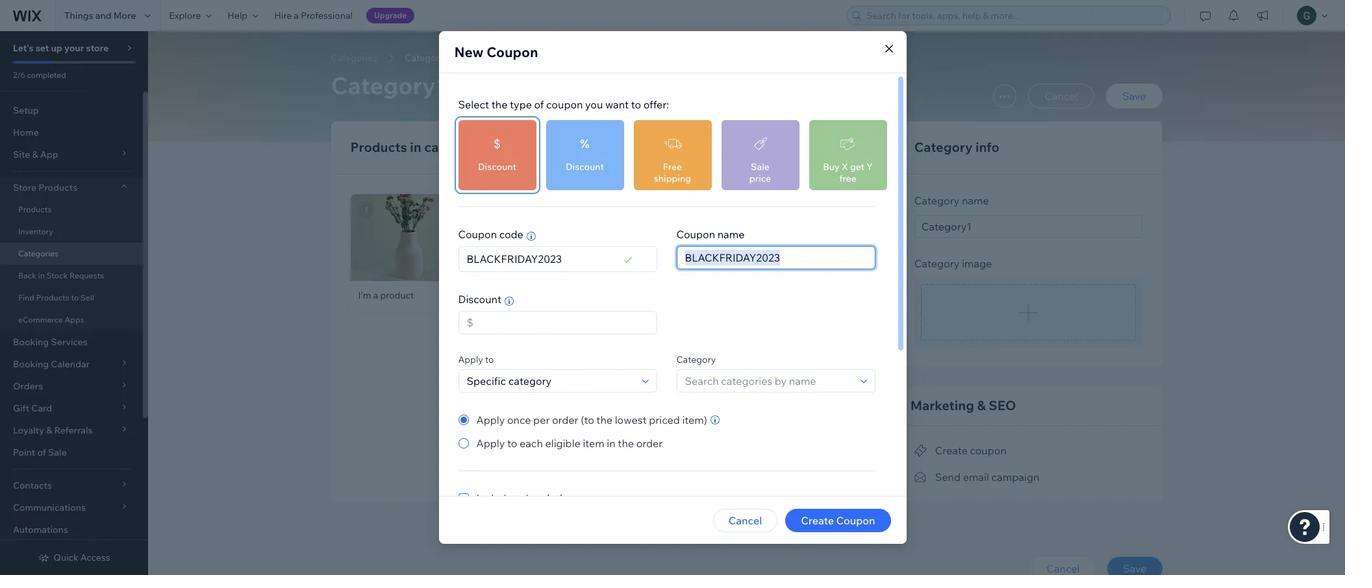 Task type: vqa. For each thing, say whether or not it's contained in the screenshot.
the get at the right top of the page
yes



Task type: locate. For each thing, give the bounding box(es) containing it.
1 vertical spatial cancel button
[[713, 509, 778, 533]]

2 vertical spatial in
[[607, 437, 616, 450]]

order left the (to on the left
[[552, 414, 579, 427]]

category1
[[405, 52, 449, 64], [331, 71, 448, 100]]

marketing & seo
[[911, 398, 1016, 414]]

category up the item)
[[677, 354, 716, 366]]

to left the each on the left of page
[[507, 437, 517, 450]]

1 horizontal spatial of
[[534, 98, 544, 111]]

things and more
[[64, 10, 136, 21]]

None field
[[473, 312, 653, 334]]

Category name text field
[[915, 215, 1143, 238]]

buy x get y free
[[823, 161, 873, 185]]

0 horizontal spatial i'm a product
[[358, 290, 414, 302]]

find
[[18, 293, 34, 303]]

Choose one field
[[463, 370, 638, 392]]

name for category name
[[962, 194, 989, 207]]

categories link up 'back in stock requests'
[[0, 243, 143, 265]]

the down lowest
[[618, 437, 634, 450]]

discount for %
[[566, 161, 604, 173]]

each
[[520, 437, 543, 450]]

products
[[350, 139, 407, 155], [812, 141, 856, 154], [38, 182, 77, 194], [18, 205, 52, 214], [36, 293, 69, 303]]

explore
[[169, 10, 201, 21]]

coupon left you on the top left of the page
[[546, 98, 583, 111]]

categories down professional
[[331, 52, 378, 64]]

apply for apply to each eligible item in the order
[[477, 437, 505, 450]]

the right the (to on the left
[[597, 414, 613, 427]]

x
[[842, 161, 848, 173]]

1 vertical spatial apply
[[477, 414, 505, 427]]

priced
[[649, 414, 680, 427]]

category for category info
[[915, 139, 973, 155]]

sell
[[81, 293, 94, 303]]

0 vertical spatial name
[[962, 194, 989, 207]]

1 vertical spatial name
[[718, 228, 745, 241]]

option group
[[458, 413, 721, 452]]

products for add products
[[812, 141, 856, 154]]

discount down %
[[566, 161, 604, 173]]

1 horizontal spatial i'm a product
[[488, 290, 544, 302]]

1 horizontal spatial create
[[935, 445, 968, 458]]

create for create coupon
[[801, 515, 834, 528]]

0 vertical spatial in
[[410, 139, 421, 155]]

2 horizontal spatial a
[[503, 290, 508, 302]]

0 vertical spatial categories link
[[325, 51, 384, 64]]

stock
[[47, 271, 68, 281]]

category left 'image'
[[915, 257, 960, 270]]

0 horizontal spatial coupon
[[546, 98, 583, 111]]

1 vertical spatial of
[[37, 447, 46, 459]]

quick
[[53, 552, 78, 564]]

coupon
[[487, 44, 538, 60], [458, 228, 497, 241], [677, 228, 715, 241], [836, 515, 875, 528]]

sale inside "link"
[[48, 447, 67, 459]]

inventory link
[[0, 221, 143, 243]]

0 vertical spatial of
[[534, 98, 544, 111]]

find products to sell
[[18, 293, 94, 303]]

things
[[64, 10, 93, 21]]

0 vertical spatial the
[[492, 98, 508, 111]]

categories down inventory
[[18, 249, 59, 259]]

cancel button
[[1029, 84, 1094, 108], [713, 509, 778, 533], [1031, 557, 1096, 576]]

in inside category1 form
[[410, 139, 421, 155]]

in inside "link"
[[38, 271, 45, 281]]

1 horizontal spatial $
[[494, 137, 501, 151]]

1 i'm a product from the left
[[358, 290, 414, 302]]

order down priced
[[636, 437, 663, 450]]

hire a professional
[[274, 10, 353, 21]]

0 vertical spatial $
[[494, 137, 501, 151]]

1 vertical spatial $
[[467, 316, 473, 329]]

you
[[585, 98, 603, 111]]

quick access button
[[38, 552, 110, 564]]

0 horizontal spatial in
[[38, 271, 45, 281]]

1 horizontal spatial name
[[962, 194, 989, 207]]

0 vertical spatial save
[[1123, 90, 1146, 103]]

of
[[534, 98, 544, 111], [37, 447, 46, 459]]

coupon code
[[458, 228, 524, 241]]

1 vertical spatial in
[[38, 271, 45, 281]]

cancel for the topmost cancel button
[[1045, 90, 1078, 103]]

store products
[[13, 182, 77, 194]]

and
[[95, 10, 112, 21]]

name
[[962, 194, 989, 207], [718, 228, 745, 241]]

coupon
[[546, 98, 583, 111], [970, 445, 1007, 458]]

1 horizontal spatial order
[[636, 437, 663, 450]]

2 product from the left
[[510, 290, 544, 302]]

Search for tools, apps, help & more... field
[[863, 6, 1167, 25]]

2 vertical spatial the
[[618, 437, 634, 450]]

requests
[[70, 271, 104, 281]]

store
[[13, 182, 36, 194]]

save for save button to the top
[[1123, 90, 1146, 103]]

sale inside sale price
[[751, 161, 770, 173]]

in left category
[[410, 139, 421, 155]]

discount up apply to
[[458, 293, 502, 306]]

of right the type
[[534, 98, 544, 111]]

category down category info
[[915, 194, 960, 207]]

to left sell
[[71, 293, 79, 303]]

in right the back
[[38, 271, 45, 281]]

1 horizontal spatial in
[[410, 139, 421, 155]]

1 vertical spatial categories
[[18, 249, 59, 259]]

0 vertical spatial categories
[[331, 52, 378, 64]]

0 horizontal spatial a
[[294, 10, 299, 21]]

0 horizontal spatial of
[[37, 447, 46, 459]]

0 vertical spatial cancel button
[[1029, 84, 1094, 108]]

1 horizontal spatial sale
[[751, 161, 770, 173]]

0 horizontal spatial create
[[801, 515, 834, 528]]

in for products
[[410, 139, 421, 155]]

0 horizontal spatial name
[[718, 228, 745, 241]]

$ up apply to
[[467, 316, 473, 329]]

0 horizontal spatial product
[[380, 290, 414, 302]]

once
[[507, 414, 531, 427]]

name down info
[[962, 194, 989, 207]]

point of sale link
[[0, 442, 143, 464]]

eligible
[[545, 437, 581, 450]]

$ right 2
[[494, 137, 501, 151]]

in for back
[[38, 271, 45, 281]]

apply to each eligible item in the order
[[477, 437, 663, 450]]

1 horizontal spatial categories
[[331, 52, 378, 64]]

category image
[[915, 257, 992, 270]]

the
[[492, 98, 508, 111], [597, 414, 613, 427], [618, 437, 634, 450]]

0 horizontal spatial i'm
[[358, 290, 371, 302]]

help button
[[220, 0, 266, 31]]

in right item
[[607, 437, 616, 450]]

0 vertical spatial category1
[[405, 52, 449, 64]]

category left info
[[915, 139, 973, 155]]

of right point
[[37, 447, 46, 459]]

include subscriptions
[[477, 492, 580, 505]]

select the type of coupon you want to offer:
[[458, 98, 669, 111]]

2 vertical spatial cancel button
[[1031, 557, 1096, 576]]

1 horizontal spatial i'm
[[488, 290, 501, 302]]

back
[[18, 271, 36, 281]]

save button
[[1106, 84, 1163, 108], [1108, 557, 1163, 576]]

products inside popup button
[[38, 182, 77, 194]]

products link
[[0, 199, 143, 221]]

discount down 2
[[478, 161, 516, 173]]

1 vertical spatial the
[[597, 414, 613, 427]]

0 horizontal spatial categories
[[18, 249, 59, 259]]

0 vertical spatial cancel
[[1045, 90, 1078, 103]]

categories link inside category1 form
[[325, 51, 384, 64]]

1 horizontal spatial coupon
[[970, 445, 1007, 458]]

0 horizontal spatial sale
[[48, 447, 67, 459]]

1 vertical spatial create
[[801, 515, 834, 528]]

2 horizontal spatial the
[[618, 437, 634, 450]]

upgrade
[[374, 10, 407, 20]]

2 vertical spatial apply
[[477, 437, 505, 450]]

0 horizontal spatial $
[[467, 316, 473, 329]]

1 product from the left
[[380, 290, 414, 302]]

1 vertical spatial save
[[1123, 563, 1147, 576]]

2 vertical spatial cancel
[[1047, 563, 1080, 576]]

category
[[915, 139, 973, 155], [915, 194, 960, 207], [915, 257, 960, 270], [677, 354, 716, 366]]

Include subscriptions checkbox
[[458, 491, 580, 507]]

apply to
[[458, 354, 494, 366]]

create inside category1 form
[[935, 445, 968, 458]]

item)
[[682, 414, 707, 427]]

(to
[[581, 414, 594, 427]]

more
[[114, 10, 136, 21]]

0 horizontal spatial order
[[552, 414, 579, 427]]

apply
[[458, 354, 483, 366], [477, 414, 505, 427], [477, 437, 505, 450]]

free
[[839, 173, 857, 185]]

categories link
[[325, 51, 384, 64], [0, 243, 143, 265]]

1 i'm from the left
[[358, 290, 371, 302]]

option group containing apply once per order (to the lowest priced item)
[[458, 413, 721, 452]]

$
[[494, 137, 501, 151], [467, 316, 473, 329]]

0 vertical spatial apply
[[458, 354, 483, 366]]

1 horizontal spatial product
[[510, 290, 544, 302]]

sale
[[751, 161, 770, 173], [48, 447, 67, 459]]

product
[[380, 290, 414, 302], [510, 290, 544, 302]]

create coupon
[[935, 445, 1007, 458]]

order
[[552, 414, 579, 427], [636, 437, 663, 450]]

1 vertical spatial sale
[[48, 447, 67, 459]]

professional
[[301, 10, 353, 21]]

0 vertical spatial sale
[[751, 161, 770, 173]]

1 horizontal spatial categories link
[[325, 51, 384, 64]]

category name
[[915, 194, 989, 207]]

0 vertical spatial create
[[935, 445, 968, 458]]

1 vertical spatial coupon
[[970, 445, 1007, 458]]

the left the type
[[492, 98, 508, 111]]

image
[[962, 257, 992, 270]]

to
[[631, 98, 641, 111], [71, 293, 79, 303], [485, 354, 494, 366], [507, 437, 517, 450]]

name inside category1 form
[[962, 194, 989, 207]]

categories link down professional
[[325, 51, 384, 64]]

discount
[[478, 161, 516, 173], [566, 161, 604, 173], [458, 293, 502, 306]]

coupon up send email campaign
[[970, 445, 1007, 458]]

name up e.g., summer sale field
[[718, 228, 745, 241]]

0 horizontal spatial categories link
[[0, 243, 143, 265]]

back in stock requests link
[[0, 265, 143, 287]]

e.g., SUMMERSALE20 field
[[463, 247, 620, 272]]



Task type: describe. For each thing, give the bounding box(es) containing it.
select
[[458, 98, 489, 111]]

0 vertical spatial order
[[552, 414, 579, 427]]

1 vertical spatial cancel
[[729, 515, 762, 528]]

of inside "link"
[[37, 447, 46, 459]]

ecommerce apps link
[[0, 309, 143, 331]]

let's
[[13, 42, 34, 54]]

2 horizontal spatial in
[[607, 437, 616, 450]]

0 vertical spatial coupon
[[546, 98, 583, 111]]

coupon inside button
[[970, 445, 1007, 458]]

products for store products
[[38, 182, 77, 194]]

sale price
[[750, 161, 771, 185]]

&
[[977, 398, 986, 414]]

booking services
[[13, 337, 88, 348]]

setup
[[13, 105, 39, 116]]

inventory
[[18, 227, 53, 236]]

add products
[[787, 141, 856, 154]]

categories inside sidebar element
[[18, 249, 59, 259]]

item
[[583, 437, 605, 450]]

add products button
[[781, 141, 856, 154]]

let's set up your store
[[13, 42, 109, 54]]

Search categories by name field
[[681, 370, 857, 392]]

your
[[64, 42, 84, 54]]

up
[[51, 42, 62, 54]]

name for coupon name
[[718, 228, 745, 241]]

to right want
[[631, 98, 641, 111]]

save for save button to the bottom
[[1123, 563, 1147, 576]]

1 vertical spatial save button
[[1108, 557, 1163, 576]]

marketing
[[911, 398, 974, 414]]

home link
[[0, 121, 143, 144]]

2 i'm a product from the left
[[488, 290, 544, 302]]

2/6 completed
[[13, 70, 66, 80]]

want
[[605, 98, 629, 111]]

campaign
[[992, 471, 1040, 484]]

1 vertical spatial order
[[636, 437, 663, 450]]

create coupon
[[801, 515, 875, 528]]

new coupon
[[454, 44, 538, 60]]

info
[[976, 139, 1000, 155]]

free
[[663, 161, 682, 173]]

2
[[487, 139, 494, 155]]

offer:
[[644, 98, 669, 111]]

1 horizontal spatial the
[[597, 414, 613, 427]]

ecommerce
[[18, 315, 63, 325]]

hire a professional link
[[266, 0, 361, 31]]

automations link
[[0, 519, 143, 541]]

booking
[[13, 337, 49, 348]]

0 vertical spatial save button
[[1106, 84, 1163, 108]]

apply once per order (to the lowest priced item)
[[477, 414, 707, 427]]

free shipping
[[654, 161, 691, 185]]

category info
[[915, 139, 1000, 155]]

hire
[[274, 10, 292, 21]]

1 vertical spatial categories link
[[0, 243, 143, 265]]

add
[[790, 141, 810, 154]]

products for find products to sell
[[36, 293, 69, 303]]

apply for apply to
[[458, 354, 483, 366]]

type
[[510, 98, 532, 111]]

back in stock requests
[[18, 271, 104, 281]]

new
[[454, 44, 484, 60]]

point
[[13, 447, 35, 459]]

create for create coupon
[[935, 445, 968, 458]]

find products to sell link
[[0, 287, 143, 309]]

products in category 2
[[350, 139, 494, 155]]

lowest
[[615, 414, 647, 427]]

automations
[[13, 524, 68, 536]]

access
[[80, 552, 110, 564]]

seo
[[989, 398, 1016, 414]]

0 horizontal spatial the
[[492, 98, 508, 111]]

email
[[963, 471, 989, 484]]

code
[[499, 228, 524, 241]]

shipping
[[654, 173, 691, 185]]

cancel for the bottom cancel button
[[1047, 563, 1080, 576]]

2/6
[[13, 70, 25, 80]]

completed
[[27, 70, 66, 80]]

buy
[[823, 161, 840, 173]]

discount for $
[[478, 161, 516, 173]]

per
[[533, 414, 550, 427]]

booking services link
[[0, 331, 143, 353]]

store products button
[[0, 177, 143, 199]]

1 vertical spatial category1
[[331, 71, 448, 100]]

%
[[580, 136, 590, 151]]

to inside sidebar element
[[71, 293, 79, 303]]

to up choose one field
[[485, 354, 494, 366]]

send
[[935, 471, 961, 484]]

point of sale
[[13, 447, 67, 459]]

quick access
[[53, 552, 110, 564]]

y
[[867, 161, 873, 173]]

2 i'm from the left
[[488, 290, 501, 302]]

coupon inside button
[[836, 515, 875, 528]]

send email campaign button
[[915, 468, 1040, 487]]

upgrade button
[[366, 8, 415, 23]]

e.g., Summer sale field
[[681, 247, 871, 269]]

category for category name
[[915, 194, 960, 207]]

create coupon button
[[786, 509, 891, 533]]

subscriptions
[[515, 492, 580, 505]]

home
[[13, 127, 39, 138]]

categories inside category1 form
[[331, 52, 378, 64]]

category
[[424, 139, 480, 155]]

sidebar element
[[0, 31, 148, 576]]

setup link
[[0, 99, 143, 121]]

services
[[51, 337, 88, 348]]

promote coupon image
[[915, 446, 928, 457]]

category1 form
[[148, 31, 1345, 576]]

ecommerce apps
[[18, 315, 84, 325]]

help
[[228, 10, 248, 21]]

promote newsletter image
[[915, 472, 928, 484]]

apply for apply once per order (to the lowest priced item)
[[477, 414, 505, 427]]

store
[[86, 42, 109, 54]]

category for category image
[[915, 257, 960, 270]]

1 horizontal spatial a
[[373, 290, 378, 302]]

get
[[850, 161, 865, 173]]



